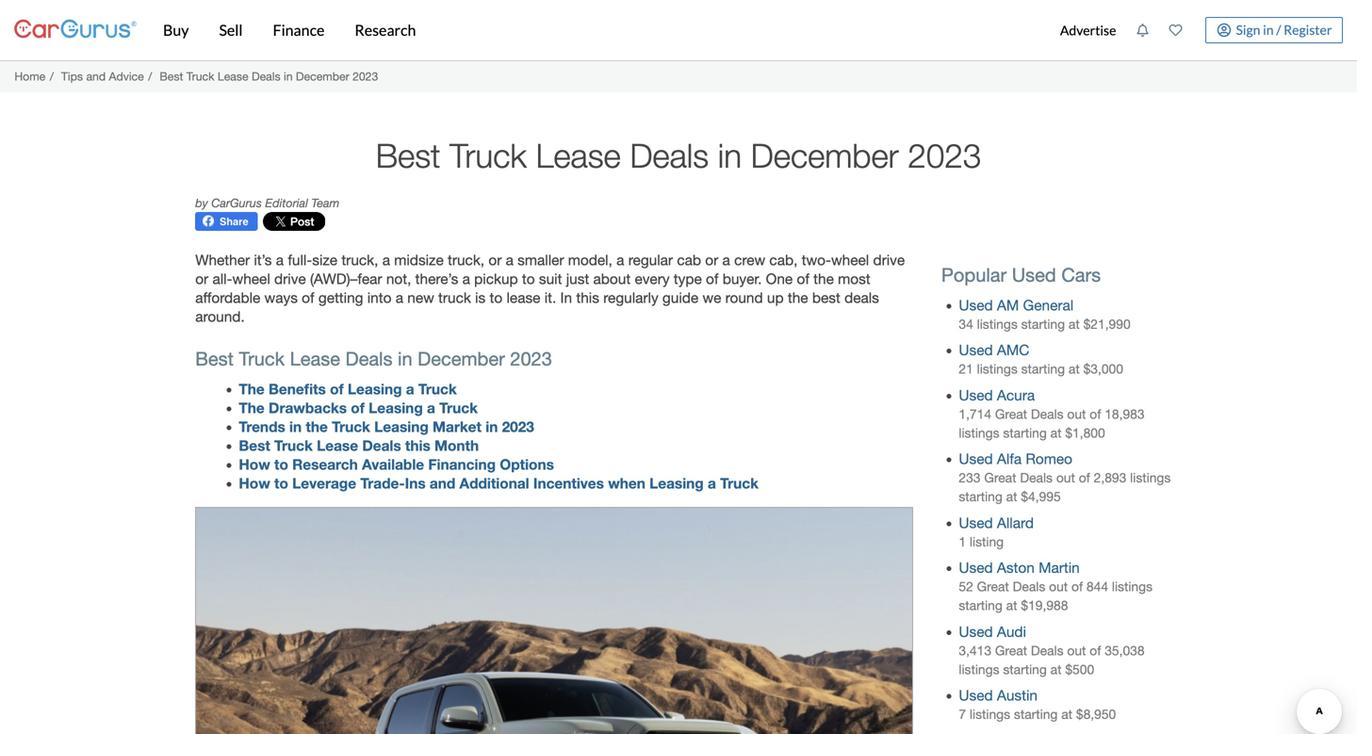 Task type: describe. For each thing, give the bounding box(es) containing it.
a down not,
[[396, 289, 403, 306]]

most
[[838, 270, 871, 287]]

it's
[[254, 252, 272, 269]]

out for used aston martin
[[1049, 579, 1068, 594]]

allard
[[997, 514, 1034, 531]]

233 great deals out of 2,893 listings starting at
[[959, 470, 1171, 504]]

popular used cars
[[941, 264, 1101, 286]]

at inside used amc 21 listings starting at $3,000
[[1069, 362, 1080, 377]]

it.
[[544, 289, 556, 306]]

leverage
[[292, 475, 356, 492]]

affordable
[[195, 289, 260, 306]]

used for audi
[[959, 623, 993, 640]]

$8,950
[[1076, 707, 1116, 722]]

financing
[[428, 456, 496, 473]]

guide
[[662, 289, 699, 306]]

open notifications image
[[1136, 24, 1149, 37]]

21
[[959, 362, 973, 377]]

of down the benefits of leasing a truck 'link'
[[351, 399, 365, 417]]

ways
[[264, 289, 298, 306]]

35,038
[[1105, 643, 1145, 658]]

2023 inside the benefits of leasing a truck the drawbacks of leasing a truck trends in the truck leasing market in 2023 best truck lease deals this month how to research available financing options how to leverage trade-ins and additional incentives when leasing a truck
[[502, 418, 534, 436]]

listings inside 52 great deals out of 844 listings starting at
[[1112, 579, 1153, 594]]

this inside whether it's a full-size truck, a midsize truck, or a smaller model, a regular cab or a crew cab, two-wheel drive or all-wheel drive (awd)–fear not, there's a pickup to suit just about every type of buyer. one of the most affordable ways of getting into a new truck is to lease it. in this regularly guide we round up the best deals around.
[[576, 289, 599, 306]]

amc
[[997, 342, 1030, 359]]

ins
[[405, 475, 426, 492]]

two-
[[802, 252, 831, 269]]

of inside 3,413 great deals out of 35,038 listings starting at
[[1090, 643, 1101, 658]]

getting
[[318, 289, 363, 306]]

1 horizontal spatial drive
[[873, 252, 905, 269]]

best
[[812, 289, 840, 306]]

$4,995
[[1021, 489, 1061, 504]]

user icon image
[[1217, 23, 1231, 37]]

18,983
[[1105, 407, 1145, 422]]

popular
[[941, 264, 1007, 286]]

used for austin
[[959, 687, 993, 704]]

listings inside used austin 7 listings starting at $8,950
[[970, 707, 1010, 722]]

3,413 great deals out of 35,038 listings starting at
[[959, 643, 1145, 677]]

34
[[959, 317, 973, 332]]

1 horizontal spatial or
[[489, 252, 502, 269]]

deals inside the benefits of leasing a truck the drawbacks of leasing a truck trends in the truck leasing market in 2023 best truck lease deals this month how to research available financing options how to leverage trade-ins and additional incentives when leasing a truck
[[362, 437, 401, 454]]

of inside 1,714 great deals out of 18,983 listings starting at
[[1090, 407, 1101, 422]]

used for aston
[[959, 559, 993, 576]]

cab
[[677, 252, 701, 269]]

a up trends in the truck leasing market in 2023 link
[[406, 380, 414, 398]]

buy
[[163, 21, 189, 39]]

trade-
[[360, 475, 405, 492]]

starting inside 3,413 great deals out of 35,038 listings starting at
[[1003, 662, 1047, 677]]

out for used alfa romeo
[[1056, 470, 1075, 486]]

lease
[[507, 289, 540, 306]]

cab,
[[769, 252, 798, 269]]

at inside 233 great deals out of 2,893 listings starting at
[[1006, 489, 1017, 504]]

tips and advice link
[[61, 70, 144, 83]]

at inside used am general 34 listings starting at $21,990
[[1069, 317, 1080, 332]]

best inside the benefits of leasing a truck the drawbacks of leasing a truck trends in the truck leasing market in 2023 best truck lease deals this month how to research available financing options how to leverage trade-ins and additional incentives when leasing a truck
[[239, 437, 270, 454]]

1 vertical spatial december
[[751, 136, 899, 175]]

market
[[433, 418, 482, 436]]

cars
[[1061, 264, 1101, 286]]

starting inside used am general 34 listings starting at $21,990
[[1021, 317, 1065, 332]]

2 horizontal spatial the
[[813, 270, 834, 287]]

1 vertical spatial best truck lease deals in december 2023
[[195, 348, 552, 370]]

used audi link
[[959, 623, 1026, 640]]

out for used audi
[[1067, 643, 1086, 658]]

acura
[[997, 387, 1035, 404]]

1,714 great deals out of 18,983 listings starting at
[[959, 407, 1145, 441]]

at inside used austin 7 listings starting at $8,950
[[1061, 707, 1073, 722]]

of down two-
[[797, 270, 809, 287]]

home link
[[14, 70, 45, 83]]

cargurus logo homepage link link
[[14, 3, 137, 57]]

available
[[362, 456, 424, 473]]

to up lease
[[522, 270, 535, 287]]

home / tips and advice / best truck lease deals in december 2023
[[14, 70, 378, 83]]

of inside 233 great deals out of 2,893 listings starting at
[[1079, 470, 1090, 486]]

whether
[[195, 252, 250, 269]]

month
[[434, 437, 479, 454]]

size
[[312, 252, 337, 269]]

menu bar containing buy
[[137, 0, 1050, 60]]

listings inside 3,413 great deals out of 35,038 listings starting at
[[959, 662, 999, 677]]

0 horizontal spatial or
[[195, 270, 208, 287]]

2 how from the top
[[239, 475, 270, 492]]

used aston martin
[[959, 559, 1080, 576]]

crew
[[734, 252, 765, 269]]

round
[[725, 289, 763, 306]]

used alfa romeo link
[[959, 451, 1073, 468]]

0 vertical spatial best truck lease deals in december 2023
[[376, 136, 981, 175]]

advice
[[109, 70, 144, 83]]

52 great deals out of 844 listings starting at
[[959, 579, 1153, 613]]

one
[[766, 270, 793, 287]]

just
[[566, 270, 589, 287]]

leasing right when
[[649, 475, 704, 492]]

used austin link
[[959, 687, 1038, 704]]

martin
[[1039, 559, 1080, 576]]

1,714
[[959, 407, 992, 422]]

drawbacks
[[269, 399, 347, 417]]

2,893
[[1094, 470, 1127, 486]]

cargurus logo homepage link image
[[14, 3, 137, 57]]

to right the is
[[490, 289, 503, 306]]

regularly
[[603, 289, 658, 306]]

great for acura
[[995, 407, 1027, 422]]

additional
[[459, 475, 529, 492]]

2023 toyota tacoma image
[[195, 507, 913, 734]]

is
[[475, 289, 486, 306]]

the benefits of leasing a truck link
[[239, 380, 457, 398]]

$500
[[1065, 662, 1094, 677]]

listings inside used am general 34 listings starting at $21,990
[[977, 317, 1018, 332]]

listings inside used amc 21 listings starting at $3,000
[[977, 362, 1018, 377]]

there's
[[415, 270, 458, 287]]

the drawbacks of leasing a truck link
[[239, 399, 478, 417]]

how to leverage trade-ins and additional incentives when leasing a truck link
[[239, 475, 759, 492]]

starting inside used austin 7 listings starting at $8,950
[[1014, 707, 1058, 722]]

listing
[[970, 534, 1004, 549]]

sell
[[219, 21, 243, 39]]

a right when
[[708, 475, 716, 492]]

to left leverage on the left bottom
[[274, 475, 288, 492]]

out for used acura
[[1067, 407, 1086, 422]]

844
[[1087, 579, 1108, 594]]

great for audi
[[995, 643, 1027, 658]]

a right it's on the top left of the page
[[276, 252, 284, 269]]

regular
[[628, 252, 673, 269]]



Task type: locate. For each thing, give the bounding box(es) containing it.
/ left tips
[[50, 70, 54, 83]]

about
[[593, 270, 631, 287]]

truck, up there's
[[448, 252, 485, 269]]

0 vertical spatial research
[[355, 21, 416, 39]]

at inside 3,413 great deals out of 35,038 listings starting at
[[1051, 662, 1062, 677]]

this down just in the left of the page
[[576, 289, 599, 306]]

at left $3,000
[[1069, 362, 1080, 377]]

/ left register
[[1276, 21, 1281, 37]]

used for amc
[[959, 342, 993, 359]]

starting inside 1,714 great deals out of 18,983 listings starting at
[[1003, 425, 1047, 441]]

out up $500
[[1067, 643, 1086, 658]]

great inside 3,413 great deals out of 35,038 listings starting at
[[995, 643, 1027, 658]]

used inside used austin 7 listings starting at $8,950
[[959, 687, 993, 704]]

at inside 52 great deals out of 844 listings starting at
[[1006, 598, 1017, 613]]

$19,988
[[1021, 598, 1068, 613]]

of up the $1,800
[[1090, 407, 1101, 422]]

starting down general on the right of the page
[[1021, 317, 1065, 332]]

best truck lease deals in december 2023
[[376, 136, 981, 175], [195, 348, 552, 370]]

at up allard
[[1006, 489, 1017, 504]]

december
[[296, 70, 349, 83], [751, 136, 899, 175], [418, 348, 505, 370]]

and inside the benefits of leasing a truck the drawbacks of leasing a truck trends in the truck leasing market in 2023 best truck lease deals this month how to research available financing options how to leverage trade-ins and additional incentives when leasing a truck
[[430, 475, 455, 492]]

deals inside 1,714 great deals out of 18,983 listings starting at
[[1031, 407, 1064, 422]]

of inside 52 great deals out of 844 listings starting at
[[1072, 579, 1083, 594]]

type
[[674, 270, 702, 287]]

a up about
[[617, 252, 624, 269]]

of up the drawbacks of leasing a truck link
[[330, 380, 344, 398]]

great inside 52 great deals out of 844 listings starting at
[[977, 579, 1009, 594]]

starting down 52
[[959, 598, 1003, 613]]

sell button
[[204, 0, 258, 60]]

the right up
[[788, 289, 808, 306]]

used for am
[[959, 297, 993, 314]]

research inside popup button
[[355, 21, 416, 39]]

1 vertical spatial the
[[239, 399, 265, 417]]

starting up "used alfa romeo"
[[1003, 425, 1047, 441]]

1 how from the top
[[239, 456, 270, 473]]

1 horizontal spatial /
[[148, 70, 152, 83]]

sign
[[1236, 21, 1260, 37]]

out inside 233 great deals out of 2,893 listings starting at
[[1056, 470, 1075, 486]]

the down drawbacks
[[306, 418, 328, 436]]

a up truck
[[462, 270, 470, 287]]

/ inside menu
[[1276, 21, 1281, 37]]

we
[[703, 289, 721, 306]]

truck, up (awd)–fear
[[341, 252, 378, 269]]

used acura link
[[959, 387, 1035, 404]]

used up 7
[[959, 687, 993, 704]]

2 truck, from the left
[[448, 252, 485, 269]]

listings inside 1,714 great deals out of 18,983 listings starting at
[[959, 425, 999, 441]]

starting
[[1021, 317, 1065, 332], [1021, 362, 1065, 377], [1003, 425, 1047, 441], [959, 489, 1003, 504], [959, 598, 1003, 613], [1003, 662, 1047, 677], [1014, 707, 1058, 722]]

listings down "1,714" on the right bottom of the page
[[959, 425, 999, 441]]

1 vertical spatial how
[[239, 475, 270, 492]]

lease inside the benefits of leasing a truck the drawbacks of leasing a truck trends in the truck leasing market in 2023 best truck lease deals this month how to research available financing options how to leverage trade-ins and additional incentives when leasing a truck
[[317, 437, 358, 454]]

listings right 844
[[1112, 579, 1153, 594]]

used alfa romeo
[[959, 451, 1073, 468]]

0 vertical spatial how
[[239, 456, 270, 473]]

0 horizontal spatial the
[[306, 418, 328, 436]]

1 the from the top
[[239, 380, 265, 398]]

all-
[[212, 270, 232, 287]]

starting down 233
[[959, 489, 1003, 504]]

research inside the benefits of leasing a truck the drawbacks of leasing a truck trends in the truck leasing market in 2023 best truck lease deals this month how to research available financing options how to leverage trade-ins and additional incentives when leasing a truck
[[292, 456, 358, 473]]

1 vertical spatial and
[[430, 475, 455, 492]]

leasing up the drawbacks of leasing a truck link
[[348, 380, 402, 398]]

wheel up most
[[831, 252, 869, 269]]

0 horizontal spatial this
[[405, 437, 430, 454]]

the
[[239, 380, 265, 398], [239, 399, 265, 417]]

best truck lease deals this month link
[[239, 437, 479, 454]]

used aston martin link
[[959, 559, 1080, 576]]

at inside 1,714 great deals out of 18,983 listings starting at
[[1051, 425, 1062, 441]]

team
[[311, 196, 340, 210]]

1 vertical spatial the
[[788, 289, 808, 306]]

and down financing
[[430, 475, 455, 492]]

$3,000
[[1083, 362, 1123, 377]]

audi
[[997, 623, 1026, 640]]

used up 34 in the top right of the page
[[959, 297, 993, 314]]

0 horizontal spatial and
[[86, 70, 106, 83]]

233
[[959, 470, 981, 486]]

drive up ways
[[274, 270, 306, 287]]

whether it's a full-size truck, a midsize truck, or a smaller model, a regular cab or a crew cab, two-wheel drive or all-wheel drive (awd)–fear not, there's a pickup to suit just about every type of buyer. one of the most affordable ways of getting into a new truck is to lease it. in this regularly guide we round up the best deals around.
[[195, 252, 905, 325]]

used allard 1 listing
[[959, 514, 1034, 549]]

when
[[608, 475, 645, 492]]

the up best
[[813, 270, 834, 287]]

midsize
[[394, 252, 444, 269]]

listings down am
[[977, 317, 1018, 332]]

out inside 52 great deals out of 844 listings starting at
[[1049, 579, 1068, 594]]

menu bar
[[137, 0, 1050, 60]]

great down 'acura'
[[995, 407, 1027, 422]]

editorial
[[265, 196, 308, 210]]

leasing
[[348, 380, 402, 398], [369, 399, 423, 417], [374, 418, 429, 436], [649, 475, 704, 492]]

3,413
[[959, 643, 992, 658]]

starting inside used amc 21 listings starting at $3,000
[[1021, 362, 1065, 377]]

out
[[1067, 407, 1086, 422], [1056, 470, 1075, 486], [1049, 579, 1068, 594], [1067, 643, 1086, 658]]

in
[[560, 289, 572, 306]]

austin
[[997, 687, 1038, 704]]

research right finance
[[355, 21, 416, 39]]

used inside used amc 21 listings starting at $3,000
[[959, 342, 993, 359]]

out down romeo
[[1056, 470, 1075, 486]]

starting down austin
[[1014, 707, 1058, 722]]

by
[[195, 196, 208, 210]]

full-
[[288, 252, 312, 269]]

2 the from the top
[[239, 399, 265, 417]]

tips
[[61, 70, 83, 83]]

at down general on the right of the page
[[1069, 317, 1080, 332]]

great inside 233 great deals out of 2,893 listings starting at
[[984, 470, 1016, 486]]

starting inside 52 great deals out of 844 listings starting at
[[959, 598, 1003, 613]]

great for alfa
[[984, 470, 1016, 486]]

used inside used am general 34 listings starting at $21,990
[[959, 297, 993, 314]]

to down trends
[[274, 456, 288, 473]]

saved cars image
[[1169, 24, 1182, 37]]

leasing up trends in the truck leasing market in 2023 link
[[369, 399, 423, 417]]

listings right "2,893"
[[1130, 470, 1171, 486]]

used up "1,714" on the right bottom of the page
[[959, 387, 993, 404]]

/
[[1276, 21, 1281, 37], [50, 70, 54, 83], [148, 70, 152, 83]]

great for aston
[[977, 579, 1009, 594]]

out down 'martin' in the right of the page
[[1049, 579, 1068, 594]]

pickup
[[474, 270, 518, 287]]

out up the $1,800
[[1067, 407, 1086, 422]]

deals
[[844, 289, 879, 306]]

a up not,
[[382, 252, 390, 269]]

cargurus
[[211, 196, 262, 210]]

used for alfa
[[959, 451, 993, 468]]

wheel down it's on the top left of the page
[[232, 270, 270, 287]]

used austin 7 listings starting at $8,950
[[959, 687, 1116, 722]]

of right ways
[[302, 289, 314, 306]]

used inside the used allard 1 listing
[[959, 514, 993, 531]]

2 horizontal spatial or
[[705, 252, 718, 269]]

buy button
[[148, 0, 204, 60]]

or right cab
[[705, 252, 718, 269]]

0 vertical spatial this
[[576, 289, 599, 306]]

research
[[355, 21, 416, 39], [292, 456, 358, 473]]

used for allard
[[959, 514, 993, 531]]

buyer.
[[723, 270, 762, 287]]

used up 21 at the right of the page
[[959, 342, 993, 359]]

used up listing
[[959, 514, 993, 531]]

2 horizontal spatial december
[[751, 136, 899, 175]]

$1,800
[[1065, 425, 1105, 441]]

and right tips
[[86, 70, 106, 83]]

out inside 1,714 great deals out of 18,983 listings starting at
[[1067, 407, 1086, 422]]

used amc 21 listings starting at $3,000
[[959, 342, 1123, 377]]

leasing up how to research available financing options "link"
[[374, 418, 429, 436]]

finance button
[[258, 0, 340, 60]]

used up 52
[[959, 559, 993, 576]]

deals inside 233 great deals out of 2,893 listings starting at
[[1020, 470, 1053, 486]]

1 vertical spatial drive
[[274, 270, 306, 287]]

great down alfa
[[984, 470, 1016, 486]]

1 vertical spatial this
[[405, 437, 430, 454]]

1 horizontal spatial and
[[430, 475, 455, 492]]

0 horizontal spatial wheel
[[232, 270, 270, 287]]

0 horizontal spatial december
[[296, 70, 349, 83]]

starting down amc
[[1021, 362, 1065, 377]]

deals inside 52 great deals out of 844 listings starting at
[[1013, 579, 1045, 594]]

of left 844
[[1072, 579, 1083, 594]]

0 vertical spatial the
[[239, 380, 265, 398]]

truck
[[438, 289, 471, 306]]

out inside 3,413 great deals out of 35,038 listings starting at
[[1067, 643, 1086, 658]]

at left $8,950
[[1061, 707, 1073, 722]]

trends in the truck leasing market in 2023 link
[[239, 418, 534, 436]]

home
[[14, 70, 45, 83]]

1 vertical spatial wheel
[[232, 270, 270, 287]]

used up 233
[[959, 451, 993, 468]]

used up 3,413
[[959, 623, 993, 640]]

listings down the used austin link
[[970, 707, 1010, 722]]

deals inside 3,413 great deals out of 35,038 listings starting at
[[1031, 643, 1064, 658]]

listings down 3,413
[[959, 662, 999, 677]]

into
[[367, 289, 392, 306]]

at up audi
[[1006, 598, 1017, 613]]

1 truck, from the left
[[341, 252, 378, 269]]

this
[[576, 289, 599, 306], [405, 437, 430, 454]]

0 horizontal spatial drive
[[274, 270, 306, 287]]

1 vertical spatial research
[[292, 456, 358, 473]]

menu
[[1050, 4, 1343, 57]]

/ right advice
[[148, 70, 152, 83]]

0 vertical spatial december
[[296, 70, 349, 83]]

up
[[767, 289, 784, 306]]

not,
[[386, 270, 411, 287]]

1 horizontal spatial the
[[788, 289, 808, 306]]

of left "2,893"
[[1079, 470, 1090, 486]]

how to research available financing options link
[[239, 456, 554, 473]]

used up general on the right of the page
[[1012, 264, 1056, 286]]

research button
[[340, 0, 431, 60]]

great inside 1,714 great deals out of 18,983 listings starting at
[[995, 407, 1027, 422]]

2 horizontal spatial /
[[1276, 21, 1281, 37]]

starting inside 233 great deals out of 2,893 listings starting at
[[959, 489, 1003, 504]]

2 vertical spatial december
[[418, 348, 505, 370]]

0 vertical spatial wheel
[[831, 252, 869, 269]]

used allard link
[[959, 514, 1034, 531]]

great down audi
[[995, 643, 1027, 658]]

new
[[407, 289, 434, 306]]

trends
[[239, 418, 285, 436]]

listings down used amc link
[[977, 362, 1018, 377]]

listings
[[977, 317, 1018, 332], [977, 362, 1018, 377], [959, 425, 999, 441], [1130, 470, 1171, 486], [1112, 579, 1153, 594], [959, 662, 999, 677], [970, 707, 1010, 722]]

research up leverage on the left bottom
[[292, 456, 358, 473]]

of up we
[[706, 270, 719, 287]]

listings inside 233 great deals out of 2,893 listings starting at
[[1130, 470, 1171, 486]]

0 horizontal spatial /
[[50, 70, 54, 83]]

of up $500
[[1090, 643, 1101, 658]]

1 horizontal spatial wheel
[[831, 252, 869, 269]]

1 horizontal spatial this
[[576, 289, 599, 306]]

a up pickup
[[506, 252, 514, 269]]

a up market
[[427, 399, 435, 417]]

truck,
[[341, 252, 378, 269], [448, 252, 485, 269]]

0 vertical spatial drive
[[873, 252, 905, 269]]

register
[[1284, 21, 1332, 37]]

the inside the benefits of leasing a truck the drawbacks of leasing a truck trends in the truck leasing market in 2023 best truck lease deals this month how to research available financing options how to leverage trade-ins and additional incentives when leasing a truck
[[306, 418, 328, 436]]

1 horizontal spatial truck,
[[448, 252, 485, 269]]

at up romeo
[[1051, 425, 1062, 441]]

1 horizontal spatial december
[[418, 348, 505, 370]]

0 horizontal spatial truck,
[[341, 252, 378, 269]]

or left all-
[[195, 270, 208, 287]]

or up pickup
[[489, 252, 502, 269]]

best
[[160, 70, 183, 83], [376, 136, 441, 175], [195, 348, 234, 370], [239, 437, 270, 454]]

starting up austin
[[1003, 662, 1047, 677]]

a
[[276, 252, 284, 269], [382, 252, 390, 269], [506, 252, 514, 269], [617, 252, 624, 269], [722, 252, 730, 269], [462, 270, 470, 287], [396, 289, 403, 306], [406, 380, 414, 398], [427, 399, 435, 417], [708, 475, 716, 492]]

benefits
[[269, 380, 326, 398]]

(awd)–fear
[[310, 270, 382, 287]]

2023
[[353, 70, 378, 83], [908, 136, 981, 175], [510, 348, 552, 370], [502, 418, 534, 436]]

this inside the benefits of leasing a truck the drawbacks of leasing a truck trends in the truck leasing market in 2023 best truck lease deals this month how to research available financing options how to leverage trade-ins and additional incentives when leasing a truck
[[405, 437, 430, 454]]

2 vertical spatial the
[[306, 418, 328, 436]]

great right 52
[[977, 579, 1009, 594]]

0 vertical spatial the
[[813, 270, 834, 287]]

every
[[635, 270, 670, 287]]

advertise link
[[1050, 4, 1126, 57]]

this up how to research available financing options "link"
[[405, 437, 430, 454]]

used for acura
[[959, 387, 993, 404]]

used acura
[[959, 387, 1035, 404]]

menu containing sign in / register
[[1050, 4, 1343, 57]]

the
[[813, 270, 834, 287], [788, 289, 808, 306], [306, 418, 328, 436]]

1
[[959, 534, 966, 549]]

a left crew
[[722, 252, 730, 269]]

$21,990
[[1083, 317, 1131, 332]]

drive up the deals
[[873, 252, 905, 269]]

used am general link
[[959, 297, 1074, 314]]

model,
[[568, 252, 612, 269]]

smaller
[[518, 252, 564, 269]]

0 vertical spatial and
[[86, 70, 106, 83]]

at left $500
[[1051, 662, 1062, 677]]

or
[[489, 252, 502, 269], [705, 252, 718, 269], [195, 270, 208, 287]]



Task type: vqa. For each thing, say whether or not it's contained in the screenshot.
of in the 52 Great Deals out of 844 listings starting at
yes



